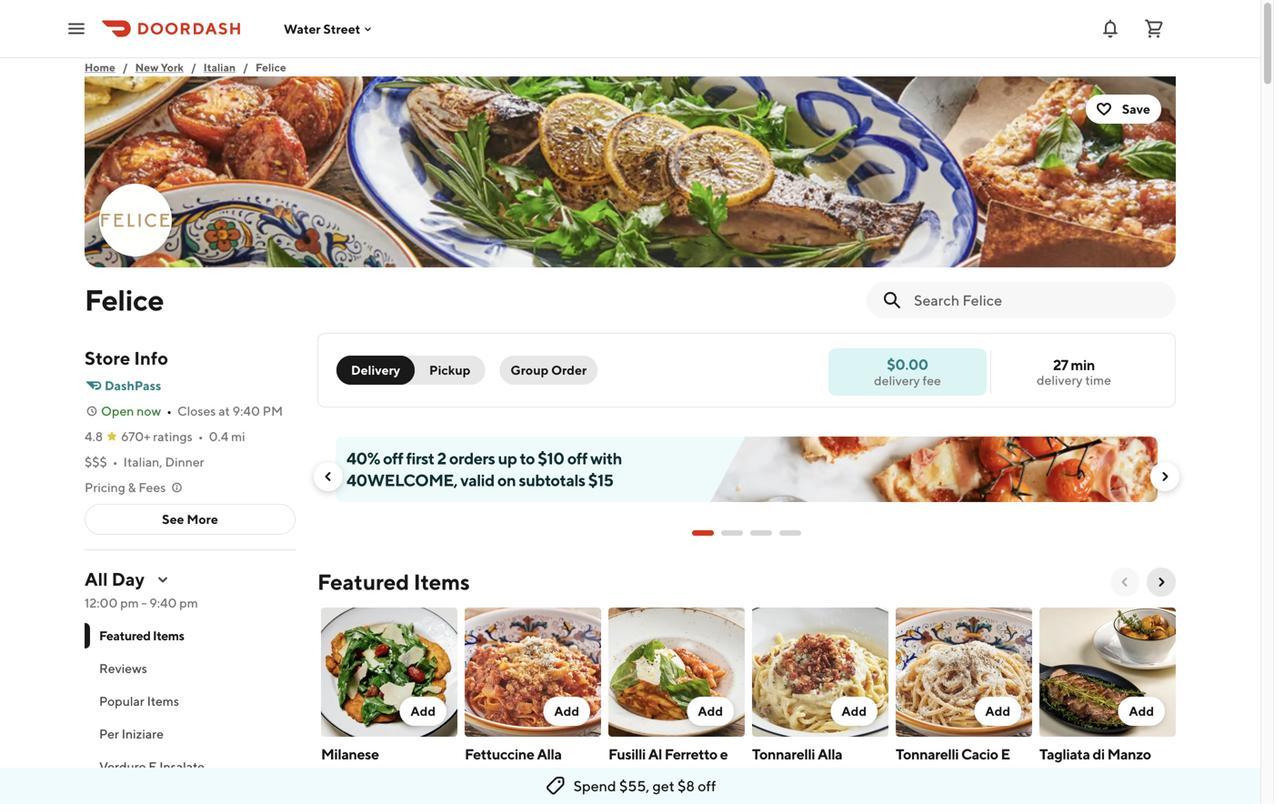 Task type: vqa. For each thing, say whether or not it's contained in the screenshot.
$15,
no



Task type: describe. For each thing, give the bounding box(es) containing it.
tonnarelli for tonnarelli alla carbonara
[[752, 746, 815, 763]]

info
[[134, 348, 168, 369]]

add button for tonnarelli cacio e pepe
[[975, 697, 1022, 726]]

$$$ • italian, dinner
[[85, 454, 204, 469]]

2 pm from the left
[[179, 595, 198, 610]]

fettuccine alla bolognese image
[[465, 608, 601, 737]]

0 items, open order cart image
[[1144, 18, 1165, 40]]

per iniziare button
[[85, 718, 296, 751]]

add button for milanese
[[400, 697, 447, 726]]

40welcome,
[[347, 470, 458, 490]]

2
[[437, 449, 446, 468]]

12:00 pm - 9:40 pm
[[85, 595, 198, 610]]

save button
[[1086, 95, 1162, 124]]

40%
[[347, 449, 380, 468]]

iniziare
[[122, 726, 164, 741]]

0 horizontal spatial previous button of carousel image
[[321, 469, 336, 484]]

0 horizontal spatial •
[[113, 454, 118, 469]]

e inside 'button'
[[149, 759, 157, 774]]

add button for tagliata di manzo
[[1119, 697, 1165, 726]]

al
[[648, 746, 662, 763]]

tonnarelli alla carbonara
[[752, 746, 843, 783]]

1 vertical spatial featured
[[99, 628, 151, 643]]

2 / from the left
[[191, 61, 196, 74]]

&
[[128, 480, 136, 495]]

fee
[[923, 373, 942, 388]]

pricing & fees
[[85, 480, 166, 495]]

1 pm from the left
[[120, 595, 139, 610]]

fusilli al ferretto e burrata
[[609, 746, 728, 783]]

milanese image
[[321, 608, 458, 737]]

tonnarelli cacio e pepe
[[896, 746, 1010, 783]]

verdure
[[99, 759, 146, 774]]

add for milanese
[[411, 704, 436, 719]]

home / new york / italian / felice
[[85, 61, 286, 74]]

manzo
[[1108, 746, 1152, 763]]

670+
[[121, 429, 151, 444]]

alla for tonnarelli alla carbonara
[[818, 746, 843, 763]]

$10
[[538, 449, 565, 468]]

valid
[[461, 470, 495, 490]]

0.4 mi
[[209, 429, 245, 444]]

featured items heading
[[318, 568, 470, 597]]

tonnarelli cacio e pepe image
[[896, 608, 1033, 737]]

all day
[[85, 569, 145, 590]]

featured inside featured items heading
[[318, 569, 409, 595]]

notification bell image
[[1100, 18, 1122, 40]]

add for fusilli al ferretto e burrata
[[698, 704, 723, 719]]

verdure e insalate button
[[85, 751, 296, 783]]

$0.00 delivery fee
[[874, 356, 942, 388]]

with
[[591, 449, 622, 468]]

fusilli
[[609, 746, 646, 763]]

verdure e insalate
[[99, 759, 205, 774]]

milanese $31.00
[[321, 746, 379, 784]]

$$$
[[85, 454, 107, 469]]

save
[[1123, 101, 1151, 116]]

pepe
[[896, 766, 930, 783]]

1 vertical spatial items
[[153, 628, 184, 643]]

home link
[[85, 58, 115, 76]]

delivery inside 27 min delivery time
[[1037, 373, 1083, 388]]

Delivery radio
[[337, 356, 415, 385]]

cacio
[[962, 746, 999, 763]]

ferretto
[[665, 746, 718, 763]]

e inside tonnarelli cacio e pepe
[[1001, 746, 1010, 763]]

1 / from the left
[[123, 61, 128, 74]]

reviews button
[[85, 652, 296, 685]]

italian
[[204, 61, 236, 74]]

$31.00
[[321, 769, 362, 784]]

add button for tonnarelli alla carbonara
[[831, 697, 878, 726]]

tagliata
[[1040, 746, 1090, 763]]

next button of carousel image
[[1158, 469, 1173, 484]]

27 min delivery time
[[1037, 356, 1112, 388]]

9:40 for pm
[[149, 595, 177, 610]]

0 horizontal spatial felice
[[85, 283, 164, 317]]

bolognese
[[465, 766, 533, 783]]

group order
[[511, 363, 587, 378]]

di
[[1093, 746, 1105, 763]]

to
[[520, 449, 535, 468]]

delivery inside $0.00 delivery fee
[[874, 373, 920, 388]]

fusilli al ferretto e burrata image
[[609, 608, 745, 737]]

1 vertical spatial previous button of carousel image
[[1118, 575, 1133, 590]]

water
[[284, 21, 321, 36]]

next button of carousel image
[[1155, 575, 1169, 590]]

pickup
[[429, 363, 471, 378]]

water street
[[284, 21, 361, 36]]

york
[[161, 61, 184, 74]]

first
[[406, 449, 435, 468]]

e
[[720, 746, 728, 763]]

Pickup radio
[[404, 356, 485, 385]]

3 / from the left
[[243, 61, 248, 74]]

2 horizontal spatial off
[[698, 777, 716, 795]]

delivery
[[351, 363, 400, 378]]

get
[[653, 777, 675, 795]]

on
[[498, 470, 516, 490]]

pricing
[[85, 480, 125, 495]]

items inside button
[[147, 694, 179, 709]]

subtotals
[[519, 470, 586, 490]]

pm
[[263, 403, 283, 419]]

0 vertical spatial •
[[167, 403, 172, 419]]

closes
[[177, 403, 216, 419]]

$8
[[678, 777, 695, 795]]

0 vertical spatial felice
[[256, 61, 286, 74]]

milanese
[[321, 746, 379, 763]]

spend
[[574, 777, 617, 795]]

tagliata di manzo $49.00
[[1040, 746, 1152, 784]]



Task type: locate. For each thing, give the bounding box(es) containing it.
0 horizontal spatial e
[[149, 759, 157, 774]]

now
[[137, 403, 161, 419]]

0 horizontal spatial tonnarelli
[[752, 746, 815, 763]]

up
[[498, 449, 517, 468]]

italian,
[[123, 454, 163, 469]]

off
[[383, 449, 403, 468], [567, 449, 588, 468], [698, 777, 716, 795]]

$55,
[[619, 777, 650, 795]]

alla right fettuccine
[[537, 746, 562, 763]]

popular items button
[[85, 685, 296, 718]]

1 horizontal spatial previous button of carousel image
[[1118, 575, 1133, 590]]

insalate
[[159, 759, 205, 774]]

e right cacio
[[1001, 746, 1010, 763]]

select promotional banner element
[[692, 517, 802, 550]]

delivery left fee
[[874, 373, 920, 388]]

carbonara
[[752, 766, 820, 783]]

featured items
[[318, 569, 470, 595], [99, 628, 184, 643]]

order methods option group
[[337, 356, 485, 385]]

pm
[[120, 595, 139, 610], [179, 595, 198, 610]]

tonnarelli up the pepe
[[896, 746, 959, 763]]

4.8
[[85, 429, 103, 444]]

27
[[1054, 356, 1069, 373]]

per iniziare
[[99, 726, 164, 741]]

1 tonnarelli from the left
[[752, 746, 815, 763]]

$0.00
[[887, 356, 929, 373]]

9:40
[[233, 403, 260, 419], [149, 595, 177, 610]]

1 vertical spatial featured items
[[99, 628, 184, 643]]

1 vertical spatial 9:40
[[149, 595, 177, 610]]

previous button of carousel image
[[321, 469, 336, 484], [1118, 575, 1133, 590]]

9:40 right at
[[233, 403, 260, 419]]

items inside heading
[[414, 569, 470, 595]]

1 horizontal spatial •
[[167, 403, 172, 419]]

/ left new on the top of the page
[[123, 61, 128, 74]]

previous button of carousel image left next button of carousel image
[[1118, 575, 1133, 590]]

/ right italian link
[[243, 61, 248, 74]]

/ right york
[[191, 61, 196, 74]]

off right $8
[[698, 777, 716, 795]]

2 vertical spatial items
[[147, 694, 179, 709]]

0 vertical spatial 9:40
[[233, 403, 260, 419]]

1 horizontal spatial off
[[567, 449, 588, 468]]

see
[[162, 512, 184, 527]]

dinner
[[165, 454, 204, 469]]

Item Search search field
[[914, 290, 1162, 310]]

9:40 for pm
[[233, 403, 260, 419]]

pricing & fees button
[[85, 479, 184, 497]]

alla inside tonnarelli alla carbonara
[[818, 746, 843, 763]]

6 add button from the left
[[1119, 697, 1165, 726]]

alla
[[537, 746, 562, 763], [818, 746, 843, 763]]

add for tagliata di manzo
[[1129, 704, 1155, 719]]

1 vertical spatial felice
[[85, 283, 164, 317]]

5 add button from the left
[[975, 697, 1022, 726]]

1 horizontal spatial tonnarelli
[[896, 746, 959, 763]]

previous button of carousel image left 40welcome,
[[321, 469, 336, 484]]

tonnarelli inside tonnarelli cacio e pepe
[[896, 746, 959, 763]]

• right $$$
[[113, 454, 118, 469]]

5 add from the left
[[986, 704, 1011, 719]]

felice down the water
[[256, 61, 286, 74]]

1 add from the left
[[411, 704, 436, 719]]

off right "$10"
[[567, 449, 588, 468]]

delivery
[[1037, 373, 1083, 388], [874, 373, 920, 388]]

mi
[[231, 429, 245, 444]]

1 horizontal spatial e
[[1001, 746, 1010, 763]]

new
[[135, 61, 159, 74]]

1 horizontal spatial felice
[[256, 61, 286, 74]]

1 horizontal spatial featured
[[318, 569, 409, 595]]

popular
[[99, 694, 144, 709]]

street
[[323, 21, 361, 36]]

• left 0.4
[[198, 429, 203, 444]]

1 add button from the left
[[400, 697, 447, 726]]

1 horizontal spatial 9:40
[[233, 403, 260, 419]]

e left insalate
[[149, 759, 157, 774]]

dashpass
[[105, 378, 161, 393]]

min
[[1071, 356, 1095, 373]]

day
[[112, 569, 145, 590]]

per
[[99, 726, 119, 741]]

• right now
[[167, 403, 172, 419]]

tonnarelli for tonnarelli cacio e pepe
[[896, 746, 959, 763]]

alla up the carbonara
[[818, 746, 843, 763]]

store info
[[85, 348, 168, 369]]

• closes at 9:40 pm
[[167, 403, 283, 419]]

open menu image
[[66, 18, 87, 40]]

tonnarelli inside tonnarelli alla carbonara
[[752, 746, 815, 763]]

0 horizontal spatial off
[[383, 449, 403, 468]]

see more button
[[86, 505, 295, 534]]

0 horizontal spatial alla
[[537, 746, 562, 763]]

1 horizontal spatial pm
[[179, 595, 198, 610]]

order
[[551, 363, 587, 378]]

pm left -
[[120, 595, 139, 610]]

reviews
[[99, 661, 147, 676]]

group order button
[[500, 356, 598, 385]]

0 horizontal spatial /
[[123, 61, 128, 74]]

felice image
[[85, 76, 1176, 267], [101, 186, 170, 255]]

delivery left "time"
[[1037, 373, 1083, 388]]

1 alla from the left
[[537, 746, 562, 763]]

featured items up milanese image
[[318, 569, 470, 595]]

$15
[[588, 470, 614, 490]]

0.4
[[209, 429, 229, 444]]

add for tonnarelli cacio e pepe
[[986, 704, 1011, 719]]

1 horizontal spatial featured items
[[318, 569, 470, 595]]

open now
[[101, 403, 161, 419]]

tonnarelli alla carbonara image
[[752, 608, 889, 737]]

1 vertical spatial •
[[198, 429, 203, 444]]

add button
[[400, 697, 447, 726], [544, 697, 590, 726], [687, 697, 734, 726], [831, 697, 878, 726], [975, 697, 1022, 726], [1119, 697, 1165, 726]]

add for tonnarelli alla carbonara
[[842, 704, 867, 719]]

fettuccine alla bolognese
[[465, 746, 562, 783]]

add
[[411, 704, 436, 719], [554, 704, 580, 719], [698, 704, 723, 719], [842, 704, 867, 719], [986, 704, 1011, 719], [1129, 704, 1155, 719]]

3 add from the left
[[698, 704, 723, 719]]

orders
[[449, 449, 495, 468]]

popular items
[[99, 694, 179, 709]]

tonnarelli up the carbonara
[[752, 746, 815, 763]]

ratings
[[153, 429, 193, 444]]

0 horizontal spatial featured
[[99, 628, 151, 643]]

1 horizontal spatial delivery
[[1037, 373, 1083, 388]]

0 horizontal spatial 9:40
[[149, 595, 177, 610]]

at
[[219, 403, 230, 419]]

more
[[187, 512, 218, 527]]

menus image
[[156, 572, 170, 587]]

water street button
[[284, 21, 375, 36]]

add for fettuccine alla bolognese
[[554, 704, 580, 719]]

0 vertical spatial featured
[[318, 569, 409, 595]]

-
[[141, 595, 147, 610]]

add button for fusilli al ferretto e burrata
[[687, 697, 734, 726]]

italian link
[[204, 58, 236, 76]]

fees
[[139, 480, 166, 495]]

alla for fettuccine alla bolognese
[[537, 746, 562, 763]]

off up 40welcome,
[[383, 449, 403, 468]]

2 add from the left
[[554, 704, 580, 719]]

pm right -
[[179, 595, 198, 610]]

0 vertical spatial featured items
[[318, 569, 470, 595]]

$49.00
[[1040, 769, 1084, 784]]

group
[[511, 363, 549, 378]]

all
[[85, 569, 108, 590]]

2 tonnarelli from the left
[[896, 746, 959, 763]]

4 add button from the left
[[831, 697, 878, 726]]

tonnarelli
[[752, 746, 815, 763], [896, 746, 959, 763]]

time
[[1086, 373, 1112, 388]]

new york link
[[135, 58, 184, 76]]

4 add from the left
[[842, 704, 867, 719]]

e
[[1001, 746, 1010, 763], [149, 759, 157, 774]]

0 horizontal spatial delivery
[[874, 373, 920, 388]]

0 vertical spatial previous button of carousel image
[[321, 469, 336, 484]]

2 horizontal spatial •
[[198, 429, 203, 444]]

670+ ratings •
[[121, 429, 203, 444]]

40% off first 2 orders up to $10 off with 40welcome, valid on subtotals $15
[[347, 449, 622, 490]]

1 horizontal spatial alla
[[818, 746, 843, 763]]

2 add button from the left
[[544, 697, 590, 726]]

0 horizontal spatial featured items
[[99, 628, 184, 643]]

2 vertical spatial •
[[113, 454, 118, 469]]

0 horizontal spatial pm
[[120, 595, 139, 610]]

alla inside fettuccine alla bolognese
[[537, 746, 562, 763]]

felice up store info at the top left of the page
[[85, 283, 164, 317]]

6 add from the left
[[1129, 704, 1155, 719]]

9:40 right -
[[149, 595, 177, 610]]

featured items down 12:00 pm - 9:40 pm
[[99, 628, 184, 643]]

open
[[101, 403, 134, 419]]

12:00
[[85, 595, 118, 610]]

2 horizontal spatial /
[[243, 61, 248, 74]]

1 horizontal spatial /
[[191, 61, 196, 74]]

items
[[414, 569, 470, 595], [153, 628, 184, 643], [147, 694, 179, 709]]

home
[[85, 61, 115, 74]]

fettuccine
[[465, 746, 534, 763]]

2 alla from the left
[[818, 746, 843, 763]]

add button for fettuccine alla bolognese
[[544, 697, 590, 726]]

/
[[123, 61, 128, 74], [191, 61, 196, 74], [243, 61, 248, 74]]

store
[[85, 348, 130, 369]]

burrata
[[609, 766, 657, 783]]

0 vertical spatial items
[[414, 569, 470, 595]]

spend $55, get $8 off
[[574, 777, 716, 795]]

3 add button from the left
[[687, 697, 734, 726]]

tagliata di manzo image
[[1040, 608, 1176, 737]]



